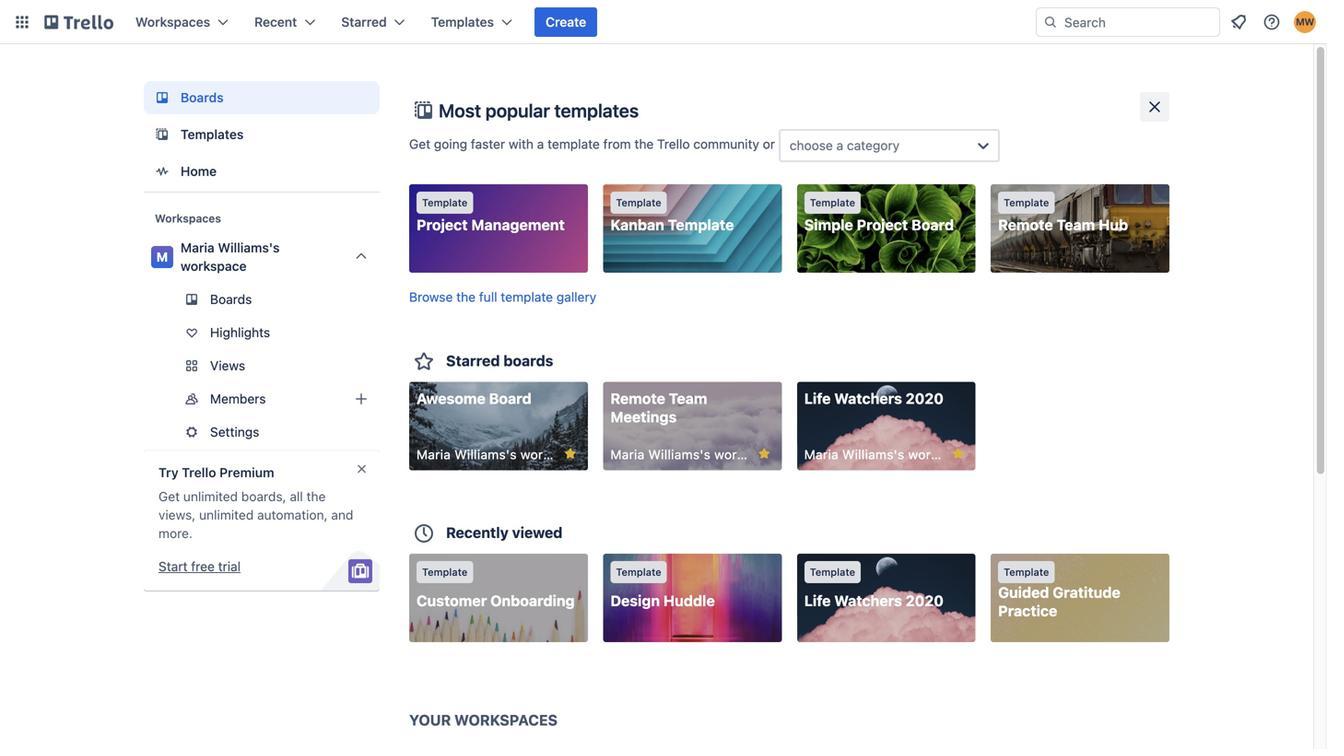 Task type: describe. For each thing, give the bounding box(es) containing it.
switch to… image
[[13, 13, 31, 31]]

views
[[210, 358, 245, 373]]

template remote team hub
[[998, 197, 1128, 234]]

template inside template project management
[[422, 197, 468, 209]]

templates inside popup button
[[431, 14, 494, 29]]

workspaces
[[455, 712, 558, 729]]

click to unstar this board. it will be removed from your starred list. image
[[562, 446, 579, 462]]

your
[[409, 712, 451, 729]]

choose
[[790, 138, 833, 153]]

board inside template simple project board
[[912, 216, 954, 234]]

start free trial
[[159, 559, 241, 574]]

going
[[434, 137, 467, 152]]

1 vertical spatial unlimited
[[199, 507, 254, 523]]

all
[[290, 489, 303, 504]]

williams's for awesome board
[[455, 447, 517, 462]]

click to unstar this board. it will be removed from your starred list. image for life watchers 2020
[[950, 446, 967, 462]]

templates link
[[144, 118, 380, 151]]

template inside template simple project board
[[810, 197, 855, 209]]

home
[[181, 164, 217, 179]]

remote inside remote team meetings
[[611, 390, 665, 407]]

template kanban template
[[611, 197, 734, 234]]

click to unstar this board. it will be removed from your starred list. image for remote team meetings
[[756, 446, 773, 462]]

your workspaces
[[409, 712, 558, 729]]

awesome
[[417, 390, 486, 407]]

members link
[[144, 384, 380, 414]]

starred for starred boards
[[446, 352, 500, 370]]

maria williams's workspace for awesome board
[[417, 447, 587, 462]]

templates button
[[420, 7, 524, 37]]

project inside template project management
[[417, 216, 468, 234]]

0 horizontal spatial a
[[537, 137, 544, 152]]

maria williams's workspace for remote team meetings
[[611, 447, 781, 462]]

Search field
[[1058, 8, 1219, 36]]

choose a category
[[790, 138, 900, 153]]

free
[[191, 559, 215, 574]]

the for get going faster with a template from the trello community or
[[635, 137, 654, 152]]

customer onboarding
[[417, 592, 575, 610]]

2 life from the top
[[804, 592, 831, 610]]

2 watchers from the top
[[834, 592, 902, 610]]

home image
[[151, 160, 173, 183]]

premium
[[219, 465, 274, 480]]

workspaces button
[[124, 7, 240, 37]]

template guided gratitude practice
[[998, 566, 1121, 620]]

most
[[439, 100, 481, 121]]

automation,
[[257, 507, 328, 523]]

1 horizontal spatial trello
[[657, 137, 690, 152]]

recently viewed
[[446, 524, 563, 542]]

maria williams's workspace for life watchers 2020
[[804, 447, 975, 462]]

gallery
[[557, 289, 597, 305]]

most popular templates
[[439, 100, 639, 121]]

community
[[693, 137, 759, 152]]

remote inside template remote team hub
[[998, 216, 1053, 234]]

browse the full template gallery link
[[409, 289, 597, 305]]

more.
[[159, 526, 193, 541]]

recent button
[[243, 7, 327, 37]]

1 watchers from the top
[[834, 390, 902, 407]]

remote team meetings
[[611, 390, 708, 426]]

workspace for remote team meetings
[[715, 447, 781, 462]]

browse the full template gallery
[[409, 289, 597, 305]]

0 vertical spatial get
[[409, 137, 431, 152]]

design huddle
[[611, 592, 715, 610]]

templates
[[554, 100, 639, 121]]

boards
[[504, 352, 553, 370]]

search image
[[1043, 15, 1058, 29]]

hub
[[1099, 216, 1128, 234]]

home link
[[144, 155, 380, 188]]

views link
[[144, 351, 380, 381]]

1 horizontal spatial the
[[456, 289, 476, 305]]

boards for first boards link from the bottom
[[210, 292, 252, 307]]

practice
[[998, 602, 1058, 620]]

trial
[[218, 559, 241, 574]]

1 vertical spatial board
[[489, 390, 532, 407]]

workspace for awesome board
[[521, 447, 587, 462]]

maria williams (mariawilliams94) image
[[1294, 11, 1316, 33]]

1 vertical spatial template
[[501, 289, 553, 305]]



Task type: vqa. For each thing, say whether or not it's contained in the screenshot.
Maria related to Awesome Board
yes



Task type: locate. For each thing, give the bounding box(es) containing it.
workspace
[[181, 259, 247, 274], [521, 447, 587, 462], [715, 447, 781, 462], [908, 447, 975, 462]]

maria
[[181, 240, 215, 255], [417, 447, 451, 462], [611, 447, 645, 462], [804, 447, 839, 462]]

0 vertical spatial templates
[[431, 14, 494, 29]]

starred right recent dropdown button
[[341, 14, 387, 29]]

category
[[847, 138, 900, 153]]

a
[[537, 137, 544, 152], [837, 138, 844, 153]]

full
[[479, 289, 497, 305]]

maria for life watchers 2020
[[804, 447, 839, 462]]

start
[[159, 559, 188, 574]]

views,
[[159, 507, 196, 523]]

1 vertical spatial boards link
[[144, 285, 380, 314]]

trello left "community"
[[657, 137, 690, 152]]

0 vertical spatial board
[[912, 216, 954, 234]]

get going faster with a template from the trello community or
[[409, 137, 779, 152]]

get inside 'try trello premium get unlimited boards, all the views, unlimited automation, and more.'
[[159, 489, 180, 504]]

2 project from the left
[[857, 216, 908, 234]]

starred inside dropdown button
[[341, 14, 387, 29]]

and
[[331, 507, 353, 523]]

start free trial button
[[159, 558, 241, 576]]

the right the all
[[307, 489, 326, 504]]

1 vertical spatial remote
[[611, 390, 665, 407]]

boards right board icon
[[181, 90, 224, 105]]

recent
[[254, 14, 297, 29]]

gratitude
[[1053, 584, 1121, 601]]

get up views,
[[159, 489, 180, 504]]

1 vertical spatial watchers
[[834, 592, 902, 610]]

0 horizontal spatial remote
[[611, 390, 665, 407]]

0 horizontal spatial templates
[[181, 127, 244, 142]]

starred up awesome board
[[446, 352, 500, 370]]

trello inside 'try trello premium get unlimited boards, all the views, unlimited automation, and more.'
[[182, 465, 216, 480]]

huddle
[[664, 592, 715, 610]]

workspaces up board icon
[[135, 14, 210, 29]]

design
[[611, 592, 660, 610]]

board image
[[151, 87, 173, 109]]

template inside template guided gratitude practice
[[1004, 566, 1049, 578]]

remote left hub
[[998, 216, 1053, 234]]

get left 'going'
[[409, 137, 431, 152]]

1 horizontal spatial get
[[409, 137, 431, 152]]

0 horizontal spatial project
[[417, 216, 468, 234]]

trello right try at the bottom left of the page
[[182, 465, 216, 480]]

management
[[471, 216, 565, 234]]

2 click to unstar this board. it will be removed from your starred list. image from the left
[[950, 446, 967, 462]]

template
[[548, 137, 600, 152], [501, 289, 553, 305]]

0 vertical spatial the
[[635, 137, 654, 152]]

2 boards link from the top
[[144, 285, 380, 314]]

boards,
[[241, 489, 286, 504]]

2020
[[906, 390, 944, 407], [906, 592, 944, 610]]

1 vertical spatial 2020
[[906, 592, 944, 610]]

0 horizontal spatial starred
[[341, 14, 387, 29]]

maria for remote team meetings
[[611, 447, 645, 462]]

1 vertical spatial templates
[[181, 127, 244, 142]]

2 horizontal spatial the
[[635, 137, 654, 152]]

1 click to unstar this board. it will be removed from your starred list. image from the left
[[756, 446, 773, 462]]

remote up meetings
[[611, 390, 665, 407]]

1 2020 from the top
[[906, 390, 944, 407]]

1 vertical spatial team
[[669, 390, 708, 407]]

unlimited up views,
[[183, 489, 238, 504]]

the
[[635, 137, 654, 152], [456, 289, 476, 305], [307, 489, 326, 504]]

the left the full
[[456, 289, 476, 305]]

popular
[[485, 100, 550, 121]]

0 vertical spatial life watchers 2020
[[804, 390, 944, 407]]

simple
[[804, 216, 853, 234]]

template right the full
[[501, 289, 553, 305]]

settings link
[[144, 418, 380, 447]]

0 notifications image
[[1228, 11, 1250, 33]]

1 project from the left
[[417, 216, 468, 234]]

0 vertical spatial life
[[804, 390, 831, 407]]

board
[[912, 216, 954, 234], [489, 390, 532, 407]]

trello
[[657, 137, 690, 152], [182, 465, 216, 480]]

1 life from the top
[[804, 390, 831, 407]]

templates up home in the left of the page
[[181, 127, 244, 142]]

the inside 'try trello premium get unlimited boards, all the views, unlimited automation, and more.'
[[307, 489, 326, 504]]

0 vertical spatial watchers
[[834, 390, 902, 407]]

0 horizontal spatial trello
[[182, 465, 216, 480]]

starred for starred
[[341, 14, 387, 29]]

1 horizontal spatial templates
[[431, 14, 494, 29]]

0 vertical spatial template
[[548, 137, 600, 152]]

template
[[422, 197, 468, 209], [616, 197, 662, 209], [810, 197, 855, 209], [1004, 197, 1049, 209], [668, 216, 734, 234], [422, 566, 468, 578], [616, 566, 662, 578], [810, 566, 855, 578], [1004, 566, 1049, 578]]

team inside remote team meetings
[[669, 390, 708, 407]]

1 boards link from the top
[[144, 81, 380, 114]]

meetings
[[611, 408, 677, 426]]

1 horizontal spatial project
[[857, 216, 908, 234]]

workspaces inside popup button
[[135, 14, 210, 29]]

try trello premium get unlimited boards, all the views, unlimited automation, and more.
[[159, 465, 353, 541]]

williams's for life watchers 2020
[[842, 447, 905, 462]]

template board image
[[151, 124, 173, 146]]

1 life watchers 2020 from the top
[[804, 390, 944, 407]]

or
[[763, 137, 775, 152]]

1 horizontal spatial team
[[1057, 216, 1095, 234]]

guided
[[998, 584, 1049, 601]]

1 horizontal spatial a
[[837, 138, 844, 153]]

open information menu image
[[1263, 13, 1281, 31]]

boards link up templates link
[[144, 81, 380, 114]]

template simple project board
[[804, 197, 954, 234]]

starred button
[[330, 7, 416, 37]]

add image
[[350, 388, 372, 410]]

create
[[546, 14, 586, 29]]

awesome board
[[417, 390, 532, 407]]

1 vertical spatial get
[[159, 489, 180, 504]]

0 vertical spatial unlimited
[[183, 489, 238, 504]]

starred
[[341, 14, 387, 29], [446, 352, 500, 370]]

boards for 2nd boards link from the bottom of the page
[[181, 90, 224, 105]]

primary element
[[0, 0, 1327, 44]]

workspaces up m
[[155, 212, 221, 225]]

workspace for life watchers 2020
[[908, 447, 975, 462]]

onboarding
[[491, 592, 575, 610]]

1 horizontal spatial board
[[912, 216, 954, 234]]

team up meetings
[[669, 390, 708, 407]]

click to unstar this board. it will be removed from your starred list. image
[[756, 446, 773, 462], [950, 446, 967, 462]]

try
[[159, 465, 179, 480]]

maria williams's workspace
[[181, 240, 280, 274], [417, 447, 587, 462], [611, 447, 781, 462], [804, 447, 975, 462]]

1 vertical spatial the
[[456, 289, 476, 305]]

boards link up highlights link
[[144, 285, 380, 314]]

0 vertical spatial starred
[[341, 14, 387, 29]]

2 vertical spatial the
[[307, 489, 326, 504]]

1 vertical spatial starred
[[446, 352, 500, 370]]

2 2020 from the top
[[906, 592, 944, 610]]

the for try trello premium get unlimited boards, all the views, unlimited automation, and more.
[[307, 489, 326, 504]]

recently
[[446, 524, 509, 542]]

1 vertical spatial workspaces
[[155, 212, 221, 225]]

0 horizontal spatial the
[[307, 489, 326, 504]]

get
[[409, 137, 431, 152], [159, 489, 180, 504]]

template inside template remote team hub
[[1004, 197, 1049, 209]]

1 vertical spatial life watchers 2020
[[804, 592, 944, 610]]

starred boards
[[446, 352, 553, 370]]

highlights link
[[144, 318, 380, 348]]

highlights
[[210, 325, 270, 340]]

a right with at top
[[537, 137, 544, 152]]

viewed
[[512, 524, 563, 542]]

1 vertical spatial life
[[804, 592, 831, 610]]

0 vertical spatial 2020
[[906, 390, 944, 407]]

life
[[804, 390, 831, 407], [804, 592, 831, 610]]

settings
[[210, 424, 259, 440]]

unlimited down boards,
[[199, 507, 254, 523]]

0 vertical spatial workspaces
[[135, 14, 210, 29]]

remote
[[998, 216, 1053, 234], [611, 390, 665, 407]]

project up browse
[[417, 216, 468, 234]]

1 horizontal spatial starred
[[446, 352, 500, 370]]

boards
[[181, 90, 224, 105], [210, 292, 252, 307]]

2 life watchers 2020 from the top
[[804, 592, 944, 610]]

back to home image
[[44, 7, 113, 37]]

a right choose
[[837, 138, 844, 153]]

0 vertical spatial boards
[[181, 90, 224, 105]]

maria for awesome board
[[417, 447, 451, 462]]

0 vertical spatial boards link
[[144, 81, 380, 114]]

williams's for remote team meetings
[[649, 447, 711, 462]]

1 vertical spatial trello
[[182, 465, 216, 480]]

0 horizontal spatial click to unstar this board. it will be removed from your starred list. image
[[756, 446, 773, 462]]

templates up the most at the left of page
[[431, 14, 494, 29]]

customer
[[417, 592, 487, 610]]

kanban
[[611, 216, 664, 234]]

0 horizontal spatial team
[[669, 390, 708, 407]]

template down templates
[[548, 137, 600, 152]]

the right the from
[[635, 137, 654, 152]]

faster
[[471, 137, 505, 152]]

0 horizontal spatial get
[[159, 489, 180, 504]]

1 horizontal spatial remote
[[998, 216, 1053, 234]]

project inside template simple project board
[[857, 216, 908, 234]]

templates
[[431, 14, 494, 29], [181, 127, 244, 142]]

create button
[[535, 7, 597, 37]]

1 vertical spatial boards
[[210, 292, 252, 307]]

template project management
[[417, 197, 565, 234]]

from
[[603, 137, 631, 152]]

project right 'simple'
[[857, 216, 908, 234]]

project
[[417, 216, 468, 234], [857, 216, 908, 234]]

members
[[210, 391, 266, 406]]

watchers
[[834, 390, 902, 407], [834, 592, 902, 610]]

m
[[156, 249, 168, 265]]

unlimited
[[183, 489, 238, 504], [199, 507, 254, 523]]

boards up highlights
[[210, 292, 252, 307]]

team inside template remote team hub
[[1057, 216, 1095, 234]]

browse
[[409, 289, 453, 305]]

team
[[1057, 216, 1095, 234], [669, 390, 708, 407]]

0 vertical spatial trello
[[657, 137, 690, 152]]

1 horizontal spatial click to unstar this board. it will be removed from your starred list. image
[[950, 446, 967, 462]]

0 vertical spatial team
[[1057, 216, 1095, 234]]

team left hub
[[1057, 216, 1095, 234]]

boards link
[[144, 81, 380, 114], [144, 285, 380, 314]]

0 horizontal spatial board
[[489, 390, 532, 407]]

williams's
[[218, 240, 280, 255], [455, 447, 517, 462], [649, 447, 711, 462], [842, 447, 905, 462]]

0 vertical spatial remote
[[998, 216, 1053, 234]]

with
[[509, 137, 534, 152]]



